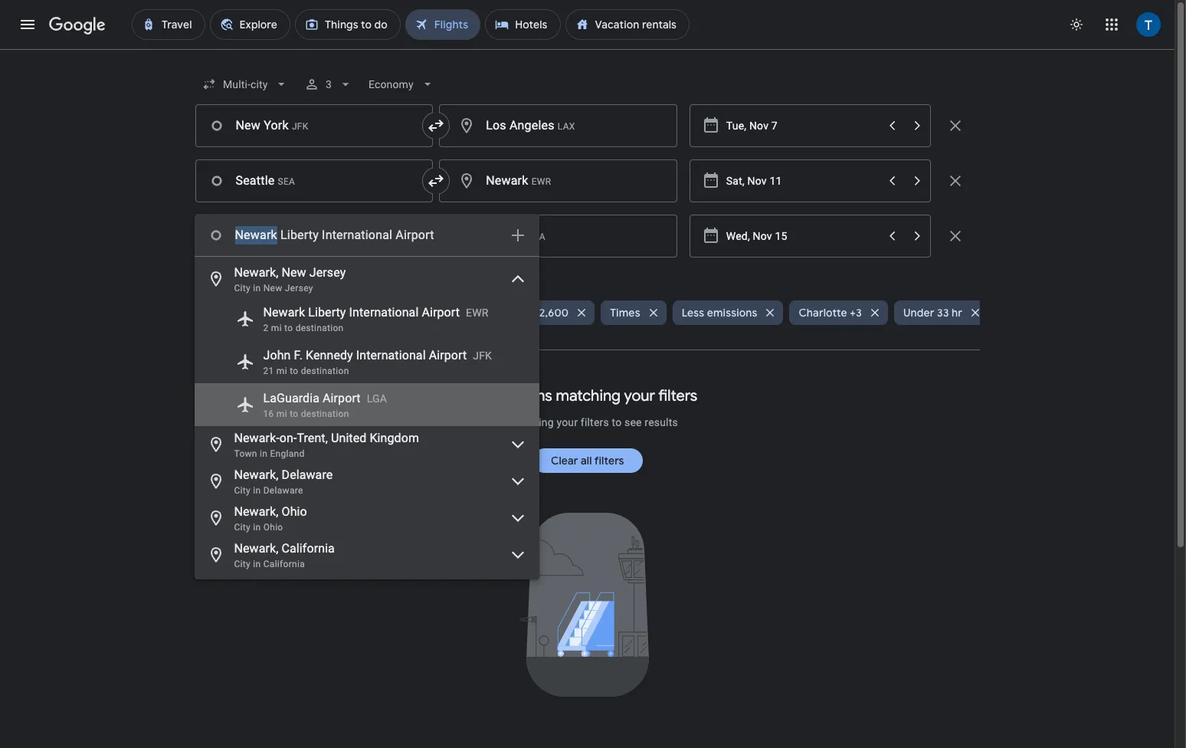 Task type: locate. For each thing, give the bounding box(es) containing it.
airport inside laguardia airport lga 16 mi to destination
[[323, 391, 361, 406]]

airport inside john f. kennedy international airport jfk 21 mi to destination
[[429, 348, 467, 363]]

+3
[[850, 306, 862, 320]]

2 vertical spatial international
[[356, 348, 426, 363]]

1 vertical spatial destination
[[301, 366, 349, 376]]

in for delaware
[[253, 485, 261, 496]]

filters
[[240, 306, 269, 320], [659, 386, 698, 406], [581, 416, 609, 429], [595, 454, 624, 468]]

1 swap origin and destination. image from the top
[[427, 117, 446, 135]]

0 vertical spatial mi
[[271, 323, 282, 334]]

in inside newark, delaware city in delaware
[[253, 485, 261, 496]]

delaware up newark, ohio city in ohio
[[264, 485, 303, 496]]

airport left 'ewr' at the left of the page
[[422, 305, 460, 320]]

clearing
[[515, 416, 554, 429]]

california
[[282, 541, 335, 556], [264, 559, 305, 570]]

kennedy
[[306, 348, 353, 363]]

newark, inside newark, ohio city in ohio
[[234, 504, 279, 519]]

None text field
[[195, 104, 433, 147], [439, 104, 678, 147], [195, 104, 433, 147], [439, 104, 678, 147]]

newark-on-trent, united kingdom option
[[194, 426, 539, 463]]

new up newark
[[282, 265, 306, 280]]

add
[[214, 275, 234, 289]]

0 horizontal spatial 2
[[263, 323, 269, 334]]

ohio
[[282, 504, 307, 519], [264, 522, 283, 533]]

to inside up to ca$2,600 popup button
[[505, 306, 515, 320]]

2 left bags
[[414, 306, 420, 320]]

swap origin and destination. image for remove flight from new york to los angeles on tue, nov 7 'icon'
[[427, 117, 446, 135]]

newark
[[263, 305, 305, 320]]

liberty inside newark liberty international airport ewr 2 mi to destination
[[308, 305, 346, 320]]

None field
[[195, 71, 295, 98], [363, 71, 441, 98], [195, 71, 295, 98], [363, 71, 441, 98]]

newark-
[[234, 431, 280, 445]]

0 vertical spatial jersey
[[310, 265, 346, 280]]

your
[[625, 386, 656, 406], [557, 416, 578, 429]]

3 newark, from the top
[[234, 504, 279, 519]]

destination inside newark liberty international airport ewr 2 mi to destination
[[296, 323, 344, 334]]

in down newark, ohio city in ohio
[[253, 559, 261, 570]]

swap origin and destination. image for the remove flight from seattle to newark on sat, nov 11 image
[[427, 172, 446, 190]]

1 vertical spatial 2
[[263, 323, 269, 334]]

city inside newark, delaware city in delaware
[[234, 485, 251, 496]]

kingdom
[[370, 431, 419, 445]]

newark, ohio city in ohio
[[234, 504, 307, 533]]

None search field
[[194, 66, 995, 580]]

0 vertical spatial 2
[[414, 306, 420, 320]]

to
[[505, 306, 515, 320], [285, 323, 293, 334], [290, 366, 299, 376], [290, 409, 299, 419], [612, 416, 622, 429]]

‌ liberty international airport
[[277, 228, 434, 242]]

newark-on-trent, united kingdom town in england
[[234, 431, 419, 459]]

in up newark, ohio city in ohio
[[253, 485, 261, 496]]

destination
[[296, 323, 344, 334], [301, 366, 349, 376], [301, 409, 349, 419]]

airport left jfk at the left top of page
[[429, 348, 467, 363]]

mi
[[271, 323, 282, 334], [277, 366, 287, 376], [277, 409, 287, 419]]

to down newark
[[285, 323, 293, 334]]

under
[[904, 306, 935, 320]]

0 vertical spatial swap origin and destination. image
[[427, 117, 446, 135]]

4 city from the top
[[234, 559, 251, 570]]

clear all filters button
[[533, 442, 643, 479]]

hr
[[952, 306, 963, 320]]

21
[[263, 366, 274, 376]]

destination inside laguardia airport lga 16 mi to destination
[[301, 409, 349, 419]]

2 inside newark liberty international airport ewr 2 mi to destination
[[263, 323, 269, 334]]

0 vertical spatial destination
[[296, 323, 344, 334]]

newark, delaware option
[[194, 463, 539, 500]]

bags
[[423, 306, 448, 320]]

options
[[501, 386, 553, 406]]

1 city from the top
[[234, 283, 251, 294]]

star alliance +2 button
[[286, 301, 399, 325]]

3 city from the top
[[234, 522, 251, 533]]

no options matching your filters
[[477, 386, 698, 406]]

international up newark, new jersey option
[[322, 228, 393, 242]]

change appearance image
[[1059, 6, 1096, 43]]

jersey up star
[[285, 283, 313, 294]]

city inside newark, california city in california
[[234, 559, 251, 570]]

city inside newark, ohio city in ohio
[[234, 522, 251, 533]]

in inside newark, california city in california
[[253, 559, 261, 570]]

1 horizontal spatial 2
[[414, 306, 420, 320]]

in
[[253, 283, 261, 294], [260, 449, 268, 459], [253, 485, 261, 496], [253, 522, 261, 533], [253, 559, 261, 570]]

toggle nearby airports for newark-on-trent, united kingdom image
[[509, 435, 527, 454]]

1 vertical spatial liberty
[[308, 305, 346, 320]]

airport left lga
[[323, 391, 361, 406]]

england
[[270, 449, 305, 459]]

newark, inside newark, delaware city in delaware
[[234, 468, 279, 482]]

international
[[322, 228, 393, 242], [349, 305, 419, 320], [356, 348, 426, 363]]

1 vertical spatial jersey
[[285, 283, 313, 294]]

city up all filters (9) button
[[234, 283, 251, 294]]

ohio up newark, california city in california
[[264, 522, 283, 533]]

in down newark-
[[260, 449, 268, 459]]

on-
[[280, 431, 297, 445]]

your up see
[[625, 386, 656, 406]]

newark, inside newark, california city in california
[[234, 541, 279, 556]]

trent,
[[297, 431, 328, 445]]

0 vertical spatial liberty
[[281, 228, 319, 242]]

0 vertical spatial california
[[282, 541, 335, 556]]

Departure text field
[[727, 105, 879, 146], [727, 160, 879, 202]]

emissions
[[707, 306, 758, 320]]

john f. kennedy international airport jfk 21 mi to destination
[[263, 348, 492, 376]]

to left see
[[612, 416, 622, 429]]

newark,
[[234, 265, 279, 280], [234, 468, 279, 482], [234, 504, 279, 519], [234, 541, 279, 556]]

destination up trent,
[[301, 409, 349, 419]]

in up newark, california city in california
[[253, 522, 261, 533]]

international inside john f. kennedy international airport jfk 21 mi to destination
[[356, 348, 426, 363]]

laguardia airport lga 16 mi to destination
[[263, 391, 387, 419]]

city for newark, california
[[234, 559, 251, 570]]

mi right 16
[[277, 409, 287, 419]]

in up all filters (9)
[[253, 283, 261, 294]]

up to ca$2,600 button
[[480, 294, 595, 331]]

liberty right ‌
[[281, 228, 319, 242]]

2
[[414, 306, 420, 320], [263, 323, 269, 334]]

newark, new jersey option
[[194, 261, 539, 297]]

in inside newark, ohio city in ohio
[[253, 522, 261, 533]]

(9)
[[272, 306, 286, 320]]

international inside newark liberty international airport ewr 2 mi to destination
[[349, 305, 419, 320]]

0 vertical spatial ohio
[[282, 504, 307, 519]]

liberty for newark
[[308, 305, 346, 320]]

swap origin and destination. image
[[427, 227, 446, 245]]

departure text field for remove flight from new york to los angeles on tue, nov 7 'icon'
[[727, 105, 879, 146]]

1 vertical spatial mi
[[277, 366, 287, 376]]

laguardia
[[263, 391, 320, 406]]

swap origin and destination. image
[[427, 117, 446, 135], [427, 172, 446, 190]]

newark, inside newark, new jersey city in new jersey
[[234, 265, 279, 280]]

john f. kennedy international airport (jfk) option
[[194, 340, 539, 383]]

1 newark, from the top
[[234, 265, 279, 280]]

1 vertical spatial swap origin and destination. image
[[427, 172, 446, 190]]

city for newark, delaware
[[234, 485, 251, 496]]

all filters (9)
[[224, 306, 286, 320]]

see
[[625, 416, 642, 429]]

3 button
[[298, 66, 360, 103]]

charlotte +3
[[799, 306, 862, 320]]

0 vertical spatial departure text field
[[727, 105, 879, 146]]

1 vertical spatial departure text field
[[727, 160, 879, 202]]

to down laguardia
[[290, 409, 299, 419]]

international down newark, new jersey option
[[349, 305, 419, 320]]

destination down star alliance +2
[[296, 323, 344, 334]]

delaware
[[282, 468, 333, 482], [264, 485, 303, 496]]

alliance
[[318, 306, 358, 320]]

to down f.
[[290, 366, 299, 376]]

f.
[[294, 348, 303, 363]]

ewr
[[466, 307, 489, 319]]

under 33 hr
[[904, 306, 963, 320]]

destination inside john f. kennedy international airport jfk 21 mi to destination
[[301, 366, 349, 376]]

to right the up
[[505, 306, 515, 320]]

+2
[[361, 306, 373, 320]]

0 vertical spatial international
[[322, 228, 393, 242]]

mi down (9)
[[271, 323, 282, 334]]

lga
[[367, 393, 387, 405]]

less
[[682, 306, 705, 320]]

delaware down england
[[282, 468, 333, 482]]

liberty left +2
[[308, 305, 346, 320]]

1 vertical spatial international
[[349, 305, 419, 320]]

2 departure text field from the top
[[727, 160, 879, 202]]

2 city from the top
[[234, 485, 251, 496]]

None text field
[[195, 159, 433, 202], [439, 159, 678, 202], [439, 215, 678, 258], [195, 159, 433, 202], [439, 159, 678, 202], [439, 215, 678, 258]]

jersey
[[310, 265, 346, 280], [285, 283, 313, 294]]

new up (9)
[[264, 283, 283, 294]]

less emissions button
[[673, 294, 784, 331]]

liberty
[[281, 228, 319, 242], [308, 305, 346, 320]]

add flight button
[[195, 270, 282, 294]]

ohio down newark, delaware city in delaware
[[282, 504, 307, 519]]

1 departure text field from the top
[[727, 105, 879, 146]]

no
[[477, 386, 497, 406]]

laguardia airport (lga) option
[[194, 383, 539, 426]]

in inside the newark-on-trent, united kingdom town in england
[[260, 449, 268, 459]]

2 vertical spatial mi
[[277, 409, 287, 419]]

city
[[234, 283, 251, 294], [234, 485, 251, 496], [234, 522, 251, 533], [234, 559, 251, 570]]

2 newark, from the top
[[234, 468, 279, 482]]

filters inside all filters (9) button
[[240, 306, 269, 320]]

in for california
[[253, 559, 261, 570]]

add flight
[[214, 275, 264, 289]]

1 vertical spatial your
[[557, 416, 578, 429]]

all
[[224, 306, 237, 320]]

new
[[282, 265, 306, 280], [264, 283, 283, 294]]

mi right 21
[[277, 366, 287, 376]]

airport
[[396, 228, 434, 242], [422, 305, 460, 320], [429, 348, 467, 363], [323, 391, 361, 406]]

1 horizontal spatial your
[[625, 386, 656, 406]]

2 vertical spatial destination
[[301, 409, 349, 419]]

newark, for newark, delaware
[[234, 468, 279, 482]]

2 bags
[[414, 306, 448, 320]]

2 down all filters (9)
[[263, 323, 269, 334]]

city up newark, california city in california
[[234, 522, 251, 533]]

newark, for newark, california
[[234, 541, 279, 556]]

your right clearing
[[557, 416, 578, 429]]

enter your origin dialog
[[194, 214, 539, 580]]

newark liberty international airport (ewr) option
[[194, 297, 539, 340]]

4 newark, from the top
[[234, 541, 279, 556]]

try clearing your filters to see results
[[497, 416, 678, 429]]

toggle nearby airports for newark, california image
[[509, 546, 527, 564]]

2 swap origin and destination. image from the top
[[427, 172, 446, 190]]

city down newark, ohio city in ohio
[[234, 559, 251, 570]]

up to ca$2,600
[[489, 306, 569, 320]]

destination down kennedy
[[301, 366, 349, 376]]

list box
[[194, 257, 539, 580]]

city down town on the bottom of page
[[234, 485, 251, 496]]

international down newark liberty international airport ewr 2 mi to destination
[[356, 348, 426, 363]]

jersey up star alliance +2
[[310, 265, 346, 280]]



Task type: describe. For each thing, give the bounding box(es) containing it.
‌
[[277, 228, 277, 242]]

0 horizontal spatial your
[[557, 416, 578, 429]]

Where else? text field
[[234, 217, 500, 254]]

airport up newark, new jersey option
[[396, 228, 434, 242]]

newark, california option
[[194, 537, 539, 573]]

in for ohio
[[253, 522, 261, 533]]

newark, california city in california
[[234, 541, 335, 570]]

to inside john f. kennedy international airport jfk 21 mi to destination
[[290, 366, 299, 376]]

remove flight from new york to los angeles on tue, nov 7 image
[[946, 117, 965, 135]]

2 bags button
[[405, 301, 474, 325]]

to inside newark liberty international airport ewr 2 mi to destination
[[285, 323, 293, 334]]

try
[[497, 416, 512, 429]]

under 33 hr button
[[895, 294, 989, 331]]

1 vertical spatial delaware
[[264, 485, 303, 496]]

0 vertical spatial your
[[625, 386, 656, 406]]

toggle nearby airports for newark, ohio image
[[509, 509, 527, 527]]

charlotte
[[799, 306, 848, 320]]

results
[[645, 416, 678, 429]]

city inside newark, new jersey city in new jersey
[[234, 283, 251, 294]]

all
[[581, 454, 592, 468]]

newark, for newark, ohio
[[234, 504, 279, 519]]

john
[[263, 348, 291, 363]]

airport inside newark liberty international airport ewr 2 mi to destination
[[422, 305, 460, 320]]

newark, ohio option
[[194, 500, 539, 537]]

loading results progress bar
[[0, 49, 1175, 52]]

mi inside newark liberty international airport ewr 2 mi to destination
[[271, 323, 282, 334]]

Departure text field
[[727, 215, 879, 257]]

2 inside popup button
[[414, 306, 420, 320]]

flight
[[237, 275, 264, 289]]

mi inside laguardia airport lga 16 mi to destination
[[277, 409, 287, 419]]

3
[[326, 78, 332, 90]]

filters inside clear all filters button
[[595, 454, 624, 468]]

1 vertical spatial new
[[264, 283, 283, 294]]

main menu image
[[18, 15, 37, 34]]

newark, for newark, new jersey
[[234, 265, 279, 280]]

mi inside john f. kennedy international airport jfk 21 mi to destination
[[277, 366, 287, 376]]

departure text field for the remove flight from seattle to newark on sat, nov 11 image
[[727, 160, 879, 202]]

jfk
[[473, 350, 492, 362]]

international for ‌
[[322, 228, 393, 242]]

star
[[295, 306, 316, 320]]

0 vertical spatial delaware
[[282, 468, 333, 482]]

star alliance +2
[[295, 306, 373, 320]]

to inside laguardia airport lga 16 mi to destination
[[290, 409, 299, 419]]

toggle nearby airports for newark, new jersey image
[[509, 270, 527, 288]]

less emissions
[[682, 306, 758, 320]]

remove flight from seattle to newark on sat, nov 11 image
[[946, 172, 965, 190]]

city for newark, ohio
[[234, 522, 251, 533]]

1 vertical spatial california
[[264, 559, 305, 570]]

international for newark
[[349, 305, 419, 320]]

in inside newark, new jersey city in new jersey
[[253, 283, 261, 294]]

toggle nearby airports for newark, delaware image
[[509, 472, 527, 491]]

origin, select multiple airports image
[[509, 226, 527, 245]]

33
[[938, 306, 950, 320]]

town
[[234, 449, 257, 459]]

charlotte +3 button
[[790, 294, 889, 331]]

up
[[489, 306, 502, 320]]

newark liberty international airport ewr 2 mi to destination
[[263, 305, 489, 334]]

clear all filters
[[551, 454, 624, 468]]

16
[[263, 409, 274, 419]]

all filters (9) button
[[195, 301, 298, 325]]

remove flight from newark to seattle on wed, nov 15 image
[[946, 227, 965, 245]]

ca$2,600
[[518, 306, 569, 320]]

matching
[[556, 386, 621, 406]]

1 vertical spatial ohio
[[264, 522, 283, 533]]

newark, new jersey city in new jersey
[[234, 265, 346, 294]]

times button
[[601, 294, 667, 331]]

united
[[331, 431, 367, 445]]

liberty for ‌
[[281, 228, 319, 242]]

list box containing newark, new jersey
[[194, 257, 539, 580]]

clear
[[551, 454, 578, 468]]

0 vertical spatial new
[[282, 265, 306, 280]]

times
[[610, 306, 641, 320]]

none search field containing ‌ liberty international airport
[[194, 66, 995, 580]]

newark, delaware city in delaware
[[234, 468, 333, 496]]



Task type: vqa. For each thing, say whether or not it's contained in the screenshot.


